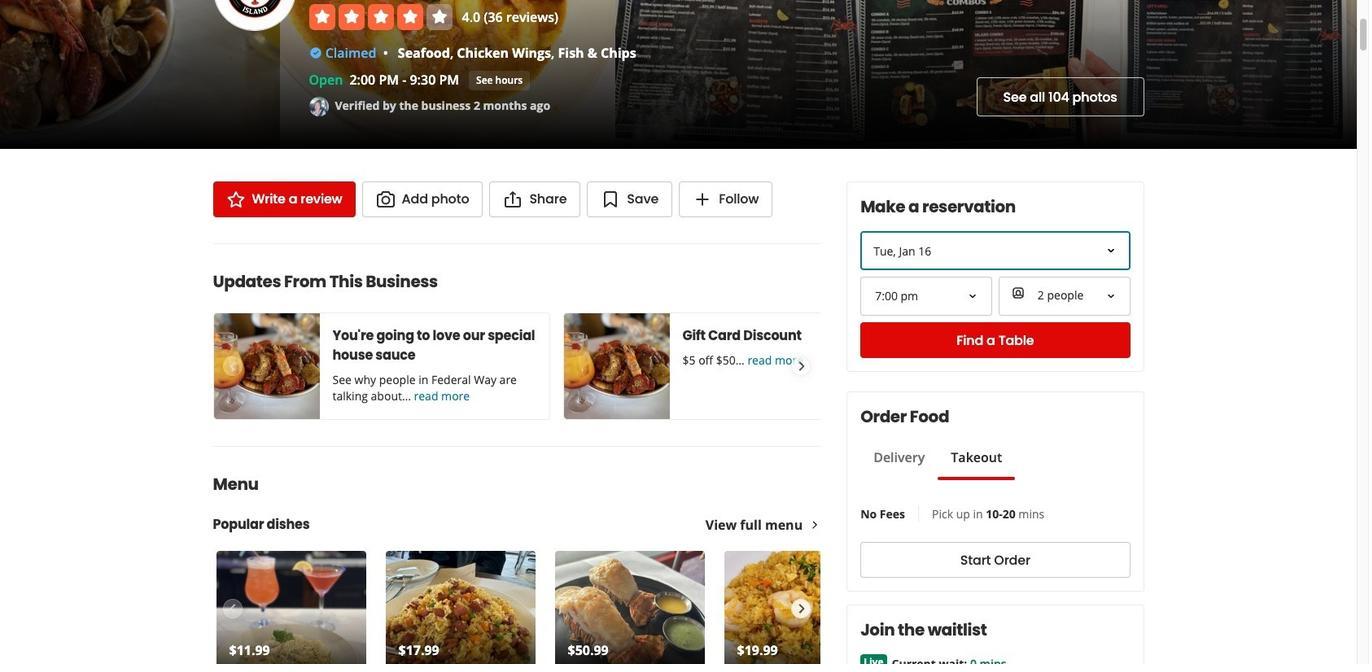 Task type: vqa. For each thing, say whether or not it's contained in the screenshot.
Photo of Crawfish Island - Federal Way, WA, US. ISLAND SEAFOOD CURRY
yes



Task type: locate. For each thing, give the bounding box(es) containing it.
photo of crawfish island - federal way, wa, us. island seafood curry image
[[280, 0, 616, 149]]

previous image inside menu 'element'
[[223, 599, 241, 619]]

previous image
[[223, 357, 241, 376], [223, 599, 241, 619]]

None field
[[999, 277, 1131, 316], [862, 278, 991, 314], [999, 277, 1131, 316], [862, 278, 991, 314]]

0 vertical spatial previous image
[[223, 357, 241, 376]]

previous image inside updates from this business element
[[223, 357, 241, 376]]

tab list
[[861, 448, 1016, 480]]

4 star rating image
[[309, 4, 452, 30]]

24 save outline v2 image
[[601, 190, 621, 209]]

updates from this business element
[[187, 243, 900, 420]]

Select a date text field
[[861, 231, 1131, 270]]

2 photo of crawfish island - federal way, wa, us. image from the left
[[860, 0, 1120, 149]]

next image
[[792, 357, 810, 376]]

16 claim filled v2 image
[[309, 46, 322, 60]]

24 star v2 image
[[226, 190, 245, 209]]

next image
[[792, 599, 810, 619]]

sausage fried rice image
[[386, 551, 535, 664]]

tab panel
[[861, 480, 1016, 487]]

14 chevron right outline image
[[809, 519, 821, 531]]

2 previous image from the top
[[223, 599, 241, 619]]

1 vertical spatial previous image
[[223, 599, 241, 619]]

photo of crawfish island - federal way, wa, us. image
[[616, 0, 860, 149], [860, 0, 1120, 149]]

1 previous image from the top
[[223, 357, 241, 376]]



Task type: describe. For each thing, give the bounding box(es) containing it.
1 photo of crawfish island - federal way, wa, us. image from the left
[[616, 0, 860, 149]]

photo of crawfish island - federal way, wa, us. menu image
[[1120, 0, 1357, 149]]

previous image for next image
[[223, 599, 241, 619]]

gift card discount image
[[564, 313, 670, 419]]

garlic noodles image
[[216, 551, 366, 664]]

previous image for next icon at the bottom of page
[[223, 357, 241, 376]]

24 camera v2 image
[[376, 190, 395, 209]]

photo of crawfish island - federal way, wa, us. clams, shrimps and crawfish image
[[0, 0, 280, 149]]

menu element
[[187, 446, 877, 664]]

grilled lobster image
[[555, 551, 705, 664]]

special fried rice seafood image
[[724, 551, 874, 664]]

24 add v2 image
[[693, 190, 713, 209]]

you're going to love our special house  sauce image
[[214, 313, 320, 419]]

24 share v2 image
[[504, 190, 523, 209]]



